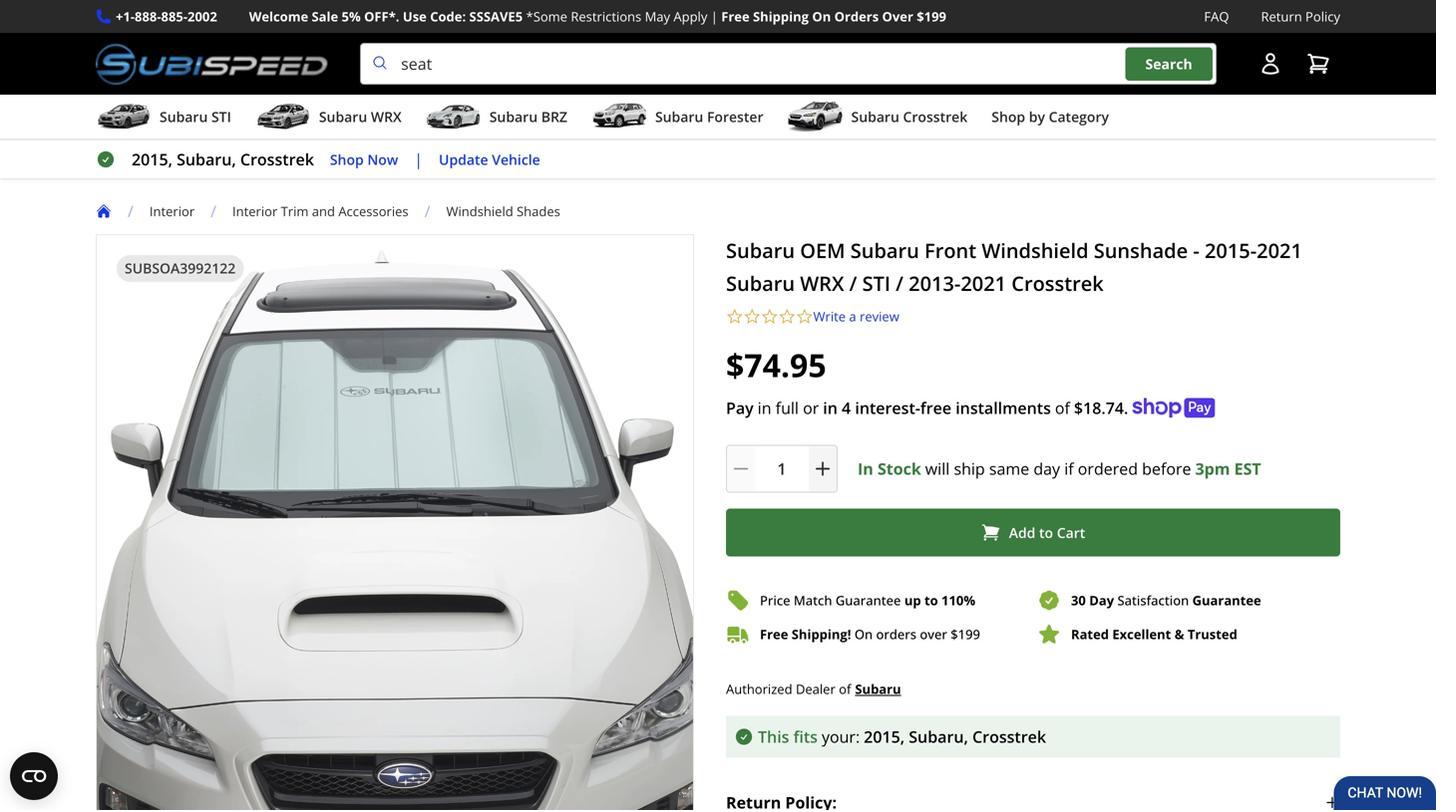 Task type: describe. For each thing, give the bounding box(es) containing it.
crosstrek inside the subaru oem subaru front windshield sunshade - 2015-2021 subaru wrx / sti / 2013-2021 crosstrek
[[1012, 270, 1104, 297]]

-
[[1193, 237, 1200, 264]]

decrement image
[[731, 459, 751, 479]]

search
[[1146, 54, 1193, 73]]

4 empty star image from the left
[[796, 308, 813, 326]]

subaru for subaru crosstrek
[[851, 107, 900, 126]]

rated excellent & trusted
[[1071, 626, 1238, 644]]

price match guarantee up to 110%
[[760, 592, 976, 610]]

0 vertical spatial free
[[721, 7, 750, 25]]

welcome
[[249, 7, 308, 25]]

in
[[858, 458, 874, 480]]

885-
[[161, 7, 188, 25]]

code:
[[430, 7, 466, 25]]

over
[[920, 626, 947, 644]]

subaru brz button
[[426, 99, 567, 139]]

sale
[[312, 7, 338, 25]]

1 vertical spatial free
[[760, 626, 788, 644]]

button image
[[1259, 52, 1283, 76]]

shop for shop by category
[[992, 107, 1025, 126]]

subaru for subaru oem subaru front windshield sunshade - 2015-2021 subaru wrx / sti / 2013-2021 crosstrek
[[726, 237, 795, 264]]

trim
[[281, 203, 309, 221]]

orders
[[834, 7, 879, 25]]

this
[[758, 726, 789, 748]]

1 in from the left
[[758, 398, 772, 419]]

1 vertical spatial on
[[855, 626, 873, 644]]

shop now
[[330, 150, 398, 169]]

3pm
[[1195, 458, 1230, 480]]

write a review
[[813, 308, 899, 326]]

stock
[[878, 458, 921, 480]]

review
[[860, 308, 899, 326]]

price
[[760, 592, 791, 610]]

return policy link
[[1261, 6, 1341, 27]]

of inside "authorized dealer of subaru"
[[839, 681, 851, 699]]

search input field
[[360, 43, 1217, 85]]

update vehicle
[[439, 150, 540, 169]]

subaru forester
[[655, 107, 764, 126]]

1 horizontal spatial subaru,
[[909, 726, 968, 748]]

+1-888-885-2002
[[116, 7, 217, 25]]

pay
[[726, 398, 754, 419]]

interior for interior trim and accessories
[[232, 203, 278, 221]]

return
[[1261, 7, 1302, 25]]

up
[[904, 592, 921, 610]]

0 horizontal spatial on
[[812, 7, 831, 25]]

welcome sale 5% off*. use code: sssave5 *some restrictions may apply | free shipping on orders over $199
[[249, 7, 947, 25]]

write
[[813, 308, 846, 326]]

subaru for subaru wrx
[[319, 107, 367, 126]]

return policy
[[1261, 7, 1341, 25]]

this fits your: 2015, subaru, crosstrek
[[758, 726, 1046, 748]]

interest-
[[855, 398, 921, 419]]

sti inside dropdown button
[[211, 107, 231, 126]]

2 empty star image from the left
[[744, 308, 761, 326]]

wrx inside the subaru oem subaru front windshield sunshade - 2015-2021 subaru wrx / sti / 2013-2021 crosstrek
[[800, 270, 844, 297]]

shipping
[[753, 7, 809, 25]]

pay in full or in 4 interest-free installments of $18.74 .
[[726, 398, 1128, 419]]

accessories
[[338, 203, 409, 221]]

subaru wrx
[[319, 107, 402, 126]]

subaru crosstrek button
[[787, 99, 968, 139]]

increment image
[[813, 459, 833, 479]]

1 vertical spatial 2021
[[961, 270, 1006, 297]]

a subaru sti thumbnail image image
[[96, 102, 152, 132]]

open widget image
[[10, 753, 58, 801]]

brz
[[541, 107, 567, 126]]

your:
[[822, 726, 860, 748]]

apply
[[674, 7, 708, 25]]

write a review link
[[813, 308, 899, 326]]

if
[[1064, 458, 1074, 480]]

subispeed logo image
[[96, 43, 328, 85]]

category
[[1049, 107, 1109, 126]]

0 vertical spatial subaru,
[[177, 149, 236, 170]]

sunshade
[[1094, 237, 1188, 264]]

satisfaction
[[1118, 592, 1189, 610]]

subaru wrx button
[[255, 99, 402, 139]]

subaru sti
[[160, 107, 231, 126]]

now
[[367, 150, 398, 169]]

ship
[[954, 458, 985, 480]]

rated
[[1071, 626, 1109, 644]]

/ left '2013-'
[[896, 270, 904, 297]]

0 vertical spatial of
[[1055, 398, 1070, 419]]

subaru inside "authorized dealer of subaru"
[[855, 681, 901, 699]]

installments
[[956, 398, 1051, 419]]

subaru sti button
[[96, 99, 231, 139]]

shipping!
[[792, 626, 851, 644]]

888-
[[135, 7, 161, 25]]

or
[[803, 398, 819, 419]]

.
[[1124, 398, 1128, 419]]

0 vertical spatial windshield
[[446, 203, 513, 221]]

5%
[[342, 7, 361, 25]]

subaru for subaru forester
[[655, 107, 703, 126]]

subaru up empty star image
[[726, 270, 795, 297]]

2 in from the left
[[823, 398, 838, 419]]

will
[[925, 458, 950, 480]]

subaru for subaru sti
[[160, 107, 208, 126]]

$18.74
[[1074, 398, 1124, 419]]

subaru oem subaru front windshield sunshade - 2015-2021 subaru wrx / sti / 2013-2021 crosstrek
[[726, 237, 1303, 297]]

subaru brz
[[489, 107, 567, 126]]

cart
[[1057, 524, 1085, 542]]

2 guarantee from the left
[[1193, 592, 1261, 610]]

add to cart
[[1009, 524, 1085, 542]]

/ up a
[[849, 270, 857, 297]]

use
[[403, 7, 427, 25]]

subsoa3992122
[[125, 259, 236, 278]]

interior for interior
[[149, 203, 195, 221]]

1 empty star image from the left
[[726, 308, 744, 326]]



Task type: locate. For each thing, give the bounding box(es) containing it.
home image
[[96, 204, 112, 220]]

1 horizontal spatial in
[[823, 398, 838, 419]]

2015, down subaru sti dropdown button
[[132, 149, 172, 170]]

/ for windshield shades
[[425, 201, 430, 222]]

in stock will ship same day if ordered before 3pm est
[[858, 458, 1261, 480]]

a subaru brz thumbnail image image
[[426, 102, 481, 132]]

interior link
[[149, 203, 211, 221], [149, 203, 195, 221]]

same
[[989, 458, 1030, 480]]

1 horizontal spatial interior
[[232, 203, 278, 221]]

of left the $18.74
[[1055, 398, 1070, 419]]

4
[[842, 398, 851, 419]]

subaru up 2015, subaru, crosstrek
[[160, 107, 208, 126]]

/ right home icon
[[128, 201, 134, 222]]

shop left the now
[[330, 150, 364, 169]]

1 vertical spatial wrx
[[800, 270, 844, 297]]

2021
[[1257, 237, 1303, 264], [961, 270, 1006, 297]]

to inside 'add to cart' button
[[1039, 524, 1053, 542]]

+1-888-885-2002 link
[[116, 6, 217, 27]]

day
[[1089, 592, 1114, 610]]

in
[[758, 398, 772, 419], [823, 398, 838, 419]]

0 horizontal spatial shop
[[330, 150, 364, 169]]

subaru left 'forester'
[[655, 107, 703, 126]]

2021 right -
[[1257, 237, 1303, 264]]

guarantee up free shipping! on orders over $199
[[836, 592, 901, 610]]

shop left 'by'
[[992, 107, 1025, 126]]

| right the apply
[[711, 7, 718, 25]]

shop for shop now
[[330, 150, 364, 169]]

empty star image
[[726, 308, 744, 326], [744, 308, 761, 326], [778, 308, 796, 326], [796, 308, 813, 326]]

free shipping! on orders over $199
[[760, 626, 980, 644]]

windshield shades link down vehicle
[[446, 203, 576, 221]]

1 guarantee from the left
[[836, 592, 901, 610]]

ordered
[[1078, 458, 1138, 480]]

over
[[882, 7, 914, 25]]

subaru left oem
[[726, 237, 795, 264]]

1 horizontal spatial guarantee
[[1193, 592, 1261, 610]]

30
[[1071, 592, 1086, 610]]

excellent
[[1112, 626, 1171, 644]]

subaru inside subaru brz dropdown button
[[489, 107, 538, 126]]

wrx inside 'subaru wrx' dropdown button
[[371, 107, 402, 126]]

/ down 2015, subaru, crosstrek
[[211, 201, 216, 222]]

windshield down update vehicle button
[[446, 203, 513, 221]]

windshield
[[446, 203, 513, 221], [982, 237, 1089, 264]]

0 vertical spatial 2015,
[[132, 149, 172, 170]]

authorized
[[726, 681, 793, 699]]

+1-
[[116, 7, 135, 25]]

1 vertical spatial 2015,
[[864, 726, 905, 748]]

est
[[1234, 458, 1261, 480]]

subaru left brz
[[489, 107, 538, 126]]

0 vertical spatial $199
[[917, 7, 947, 25]]

0 horizontal spatial free
[[721, 7, 750, 25]]

to
[[1039, 524, 1053, 542], [925, 592, 938, 610]]

1 horizontal spatial sti
[[862, 270, 891, 297]]

windshield shades link down update vehicle button
[[446, 203, 560, 221]]

full
[[776, 398, 799, 419]]

|
[[711, 7, 718, 25], [414, 149, 423, 170]]

0 horizontal spatial wrx
[[371, 107, 402, 126]]

sssave5
[[469, 7, 523, 25]]

restrictions
[[571, 7, 642, 25]]

before
[[1142, 458, 1191, 480]]

empty star image
[[761, 308, 778, 326]]

0 horizontal spatial guarantee
[[836, 592, 901, 610]]

0 horizontal spatial in
[[758, 398, 772, 419]]

update vehicle button
[[439, 148, 540, 171]]

1 horizontal spatial of
[[1055, 398, 1070, 419]]

interior up the subsoa3992122
[[149, 203, 195, 221]]

$199
[[917, 7, 947, 25], [951, 626, 980, 644]]

oem
[[800, 237, 845, 264]]

1 horizontal spatial on
[[855, 626, 873, 644]]

empty star image left empty star image
[[726, 308, 744, 326]]

subaru up '2013-'
[[851, 237, 919, 264]]

free
[[921, 398, 952, 419]]

1 vertical spatial subaru,
[[909, 726, 968, 748]]

a
[[849, 308, 856, 326]]

subaru for subaru brz
[[489, 107, 538, 126]]

subaru link
[[855, 679, 901, 700]]

2015, right your:
[[864, 726, 905, 748]]

1 vertical spatial of
[[839, 681, 851, 699]]

1 interior from the left
[[149, 203, 195, 221]]

subaru inside 'subaru wrx' dropdown button
[[319, 107, 367, 126]]

/ right accessories
[[425, 201, 430, 222]]

dealer
[[796, 681, 836, 699]]

free down price
[[760, 626, 788, 644]]

0 horizontal spatial 2015,
[[132, 149, 172, 170]]

empty star image right empty star image
[[796, 308, 813, 326]]

wrx
[[371, 107, 402, 126], [800, 270, 844, 297]]

to right add at the bottom right
[[1039, 524, 1053, 542]]

crosstrek inside dropdown button
[[903, 107, 968, 126]]

1 vertical spatial shop
[[330, 150, 364, 169]]

$199 right "over"
[[917, 7, 947, 25]]

0 horizontal spatial sti
[[211, 107, 231, 126]]

subaru inside subaru sti dropdown button
[[160, 107, 208, 126]]

1 vertical spatial to
[[925, 592, 938, 610]]

fits
[[794, 726, 818, 748]]

empty star image left write
[[778, 308, 796, 326]]

subaru inside subaru crosstrek dropdown button
[[851, 107, 900, 126]]

crosstrek
[[903, 107, 968, 126], [240, 149, 314, 170], [1012, 270, 1104, 297], [973, 726, 1046, 748]]

interior left the trim
[[232, 203, 278, 221]]

to right up
[[925, 592, 938, 610]]

2015-
[[1205, 237, 1257, 264]]

0 vertical spatial shop
[[992, 107, 1025, 126]]

policy
[[1306, 7, 1341, 25]]

may
[[645, 7, 670, 25]]

interior trim and accessories
[[232, 203, 409, 221]]

/ for interior trim and accessories
[[211, 201, 216, 222]]

orders
[[876, 626, 917, 644]]

interior
[[149, 203, 195, 221], [232, 203, 278, 221]]

and
[[312, 203, 335, 221]]

of right dealer
[[839, 681, 851, 699]]

sti
[[211, 107, 231, 126], [862, 270, 891, 297]]

in left 4
[[823, 398, 838, 419]]

wrx down oem
[[800, 270, 844, 297]]

0 vertical spatial 2021
[[1257, 237, 1303, 264]]

authorized dealer of subaru
[[726, 681, 901, 699]]

wrx up the now
[[371, 107, 402, 126]]

/ for interior
[[128, 201, 134, 222]]

0 vertical spatial to
[[1039, 524, 1053, 542]]

1 horizontal spatial windshield
[[982, 237, 1089, 264]]

1 horizontal spatial $199
[[951, 626, 980, 644]]

1 vertical spatial |
[[414, 149, 423, 170]]

0 horizontal spatial |
[[414, 149, 423, 170]]

subaru up shop now
[[319, 107, 367, 126]]

0 horizontal spatial $199
[[917, 7, 947, 25]]

0 vertical spatial sti
[[211, 107, 231, 126]]

$199 right the over
[[951, 626, 980, 644]]

1 vertical spatial sti
[[862, 270, 891, 297]]

2002
[[188, 7, 217, 25]]

0 horizontal spatial 2021
[[961, 270, 1006, 297]]

update
[[439, 150, 488, 169]]

shop pay image
[[1132, 399, 1215, 419]]

shop now link
[[330, 148, 398, 171]]

add to cart button
[[726, 509, 1341, 557]]

subaru, right your:
[[909, 726, 968, 748]]

0 horizontal spatial to
[[925, 592, 938, 610]]

shop inside dropdown button
[[992, 107, 1025, 126]]

1 horizontal spatial 2015,
[[864, 726, 905, 748]]

off*.
[[364, 7, 399, 25]]

110%
[[942, 592, 976, 610]]

1 horizontal spatial free
[[760, 626, 788, 644]]

0 vertical spatial wrx
[[371, 107, 402, 126]]

subaru up 'this fits your: 2015, subaru, crosstrek'
[[855, 681, 901, 699]]

vehicle
[[492, 150, 540, 169]]

1 horizontal spatial to
[[1039, 524, 1053, 542]]

shop by category
[[992, 107, 1109, 126]]

sti up review
[[862, 270, 891, 297]]

None number field
[[726, 445, 838, 493]]

1 vertical spatial windshield
[[982, 237, 1089, 264]]

subaru
[[160, 107, 208, 126], [319, 107, 367, 126], [489, 107, 538, 126], [655, 107, 703, 126], [851, 107, 900, 126], [726, 237, 795, 264], [851, 237, 919, 264], [726, 270, 795, 297], [855, 681, 901, 699]]

subaru right a subaru crosstrek thumbnail image
[[851, 107, 900, 126]]

in left full
[[758, 398, 772, 419]]

1 horizontal spatial 2021
[[1257, 237, 1303, 264]]

guarantee up 'trusted'
[[1193, 592, 1261, 610]]

windshield shades
[[446, 203, 560, 221]]

interior trim and accessories link
[[232, 203, 425, 221], [232, 203, 409, 221]]

subaru crosstrek
[[851, 107, 968, 126]]

subaru,
[[177, 149, 236, 170], [909, 726, 968, 748]]

3 empty star image from the left
[[778, 308, 796, 326]]

faq
[[1204, 7, 1229, 25]]

subaru forester button
[[591, 99, 764, 139]]

windshield shades link
[[446, 203, 576, 221], [446, 203, 560, 221]]

windshield right front
[[982, 237, 1089, 264]]

0 vertical spatial |
[[711, 7, 718, 25]]

1 vertical spatial $199
[[951, 626, 980, 644]]

0 horizontal spatial windshield
[[446, 203, 513, 221]]

1 horizontal spatial shop
[[992, 107, 1025, 126]]

2 interior from the left
[[232, 203, 278, 221]]

faq link
[[1204, 6, 1229, 27]]

a subaru wrx thumbnail image image
[[255, 102, 311, 132]]

a subaru forester thumbnail image image
[[591, 102, 647, 132]]

shades
[[517, 203, 560, 221]]

0 horizontal spatial of
[[839, 681, 851, 699]]

0 vertical spatial on
[[812, 7, 831, 25]]

0 horizontal spatial subaru,
[[177, 149, 236, 170]]

forester
[[707, 107, 764, 126]]

front
[[925, 237, 977, 264]]

| right the now
[[414, 149, 423, 170]]

subaru, down 'subaru sti'
[[177, 149, 236, 170]]

1 horizontal spatial |
[[711, 7, 718, 25]]

&
[[1175, 626, 1184, 644]]

sti up 2015, subaru, crosstrek
[[211, 107, 231, 126]]

subaru inside subaru forester dropdown button
[[655, 107, 703, 126]]

sti inside the subaru oem subaru front windshield sunshade - 2015-2021 subaru wrx / sti / 2013-2021 crosstrek
[[862, 270, 891, 297]]

2015,
[[132, 149, 172, 170], [864, 726, 905, 748]]

of
[[1055, 398, 1070, 419], [839, 681, 851, 699]]

trusted
[[1188, 626, 1238, 644]]

empty star image up $74.95
[[744, 308, 761, 326]]

shop
[[992, 107, 1025, 126], [330, 150, 364, 169]]

add
[[1009, 524, 1036, 542]]

a subaru crosstrek thumbnail image image
[[787, 102, 843, 132]]

windshield inside the subaru oem subaru front windshield sunshade - 2015-2021 subaru wrx / sti / 2013-2021 crosstrek
[[982, 237, 1089, 264]]

0 horizontal spatial interior
[[149, 203, 195, 221]]

1 horizontal spatial wrx
[[800, 270, 844, 297]]

2021 down front
[[961, 270, 1006, 297]]

free right the apply
[[721, 7, 750, 25]]

by
[[1029, 107, 1045, 126]]



Task type: vqa. For each thing, say whether or not it's contained in the screenshot.
CHECKOUT button
no



